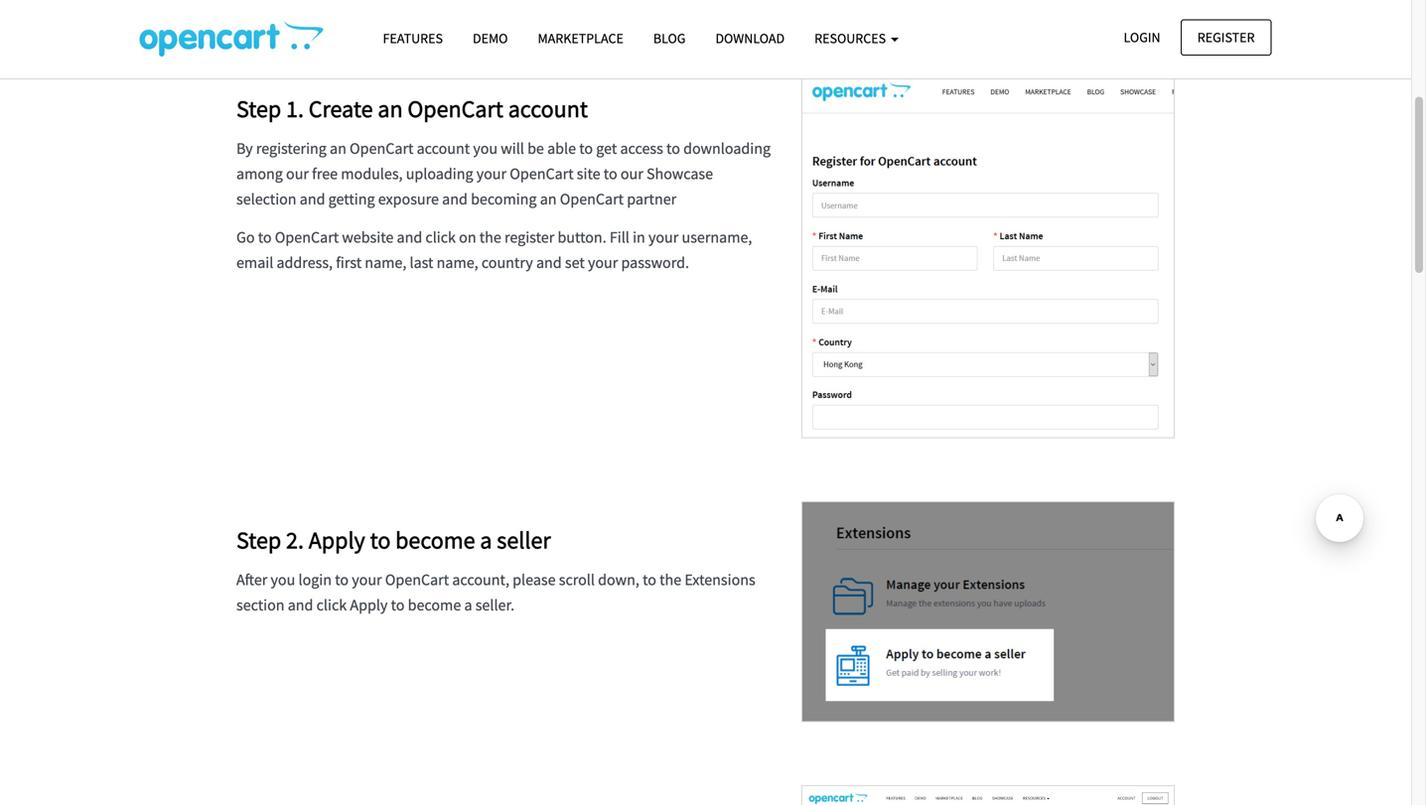 Task type: locate. For each thing, give the bounding box(es) containing it.
1 vertical spatial you
[[271, 570, 295, 590]]

an
[[378, 94, 403, 124], [330, 139, 346, 158], [540, 189, 557, 209]]

to inside go to opencart website and click on the register button. fill in your username, email address, first name, last name, country and set your password.
[[258, 227, 272, 247]]

first
[[336, 253, 362, 273]]

a left seller.
[[464, 595, 472, 615]]

how to be a seller of opencart? image
[[140, 21, 323, 57]]

2 name, from the left
[[437, 253, 478, 273]]

1 horizontal spatial click
[[426, 227, 456, 247]]

your inside after you login to your opencart account, please scroll down, to the extensions section and click apply to become a seller.
[[352, 570, 382, 590]]

1 horizontal spatial our
[[621, 164, 643, 184]]

go to opencart website and click on the register button. fill in your username, email address, first name, last name, country and set your password.
[[236, 227, 752, 273]]

you inside after you login to your opencart account, please scroll down, to the extensions section and click apply to become a seller.
[[271, 570, 295, 590]]

1 vertical spatial a
[[464, 595, 472, 615]]

a inside after you login to your opencart account, please scroll down, to the extensions section and click apply to become a seller.
[[464, 595, 472, 615]]

1 vertical spatial step
[[236, 526, 281, 555]]

become inside after you login to your opencart account, please scroll down, to the extensions section and click apply to become a seller.
[[408, 595, 461, 615]]

an right create
[[378, 94, 403, 124]]

to right go
[[258, 227, 272, 247]]

you right after at bottom left
[[271, 570, 295, 590]]

account up be
[[508, 94, 588, 124]]

selection
[[236, 189, 297, 209]]

and down login
[[288, 595, 313, 615]]

1 horizontal spatial account
[[508, 94, 588, 124]]

1 horizontal spatial an
[[378, 94, 403, 124]]

0 vertical spatial step
[[236, 94, 281, 124]]

become
[[395, 526, 475, 555], [408, 595, 461, 615]]

opencart - create an opencart account image
[[801, 70, 1175, 439]]

our
[[286, 164, 309, 184], [621, 164, 643, 184]]

become up account,
[[395, 526, 475, 555]]

to right 2.
[[370, 526, 391, 555]]

free
[[312, 164, 338, 184]]

scroll
[[559, 570, 595, 590]]

a
[[480, 526, 492, 555], [464, 595, 472, 615]]

register link
[[1181, 19, 1272, 56]]

opencart up address,
[[275, 227, 339, 247]]

click left on
[[426, 227, 456, 247]]

last
[[410, 253, 434, 273]]

section
[[236, 595, 285, 615]]

1 vertical spatial click
[[316, 595, 347, 615]]

1 horizontal spatial name,
[[437, 253, 478, 273]]

the inside go to opencart website and click on the register button. fill in your username, email address, first name, last name, country and set your password.
[[480, 227, 501, 247]]

login link
[[1107, 19, 1178, 56]]

click inside after you login to your opencart account, please scroll down, to the extensions section and click apply to become a seller.
[[316, 595, 347, 615]]

seller.
[[475, 595, 515, 615]]

exposure
[[378, 189, 439, 209]]

step
[[236, 94, 281, 124], [236, 526, 281, 555]]

downloading
[[683, 139, 771, 158]]

you left will
[[473, 139, 498, 158]]

resources
[[815, 29, 889, 47]]

1 vertical spatial the
[[660, 570, 682, 590]]

2 our from the left
[[621, 164, 643, 184]]

registering
[[256, 139, 327, 158]]

click inside go to opencart website and click on the register button. fill in your username, email address, first name, last name, country and set your password.
[[426, 227, 456, 247]]

0 vertical spatial you
[[473, 139, 498, 158]]

our down access
[[621, 164, 643, 184]]

and
[[300, 189, 325, 209], [442, 189, 468, 209], [397, 227, 422, 247], [536, 253, 562, 273], [288, 595, 313, 615]]

0 horizontal spatial our
[[286, 164, 309, 184]]

an up free at the left of the page
[[330, 139, 346, 158]]

apply down step 2. apply to become a seller
[[350, 595, 388, 615]]

0 horizontal spatial name,
[[365, 253, 407, 273]]

you
[[473, 139, 498, 158], [271, 570, 295, 590]]

1 vertical spatial an
[[330, 139, 346, 158]]

please
[[513, 570, 556, 590]]

opencart
[[408, 94, 503, 124], [350, 139, 414, 158], [510, 164, 574, 184], [560, 189, 624, 209], [275, 227, 339, 247], [385, 570, 449, 590]]

0 horizontal spatial the
[[480, 227, 501, 247]]

the
[[480, 227, 501, 247], [660, 570, 682, 590]]

apply
[[309, 526, 365, 555], [350, 595, 388, 615]]

1 name, from the left
[[365, 253, 407, 273]]

get
[[596, 139, 617, 158]]

on
[[459, 227, 476, 247]]

after
[[236, 570, 267, 590]]

the right on
[[480, 227, 501, 247]]

opencart down site
[[560, 189, 624, 209]]

account inside by registering an opencart account you will be able to get access to downloading among our free modules, uploading your opencart site to our showcase selection and getting exposure and becoming an opencart partner
[[417, 139, 470, 158]]

0 horizontal spatial you
[[271, 570, 295, 590]]

1.
[[286, 94, 304, 124]]

2 step from the top
[[236, 526, 281, 555]]

0 horizontal spatial a
[[464, 595, 472, 615]]

step for step 2. apply to become a seller
[[236, 526, 281, 555]]

2 horizontal spatial an
[[540, 189, 557, 209]]

our down registering
[[286, 164, 309, 184]]

1 horizontal spatial you
[[473, 139, 498, 158]]

modules,
[[341, 164, 403, 184]]

your
[[476, 164, 507, 184], [649, 227, 679, 247], [588, 253, 618, 273], [352, 570, 382, 590]]

1 vertical spatial apply
[[350, 595, 388, 615]]

0 horizontal spatial account
[[417, 139, 470, 158]]

step left 1.
[[236, 94, 281, 124]]

0 vertical spatial click
[[426, 227, 456, 247]]

the inside after you login to your opencart account, please scroll down, to the extensions section and click apply to become a seller.
[[660, 570, 682, 590]]

down,
[[598, 570, 640, 590]]

1 our from the left
[[286, 164, 309, 184]]

to down step 2. apply to become a seller
[[391, 595, 405, 615]]

and down free at the left of the page
[[300, 189, 325, 209]]

become down account,
[[408, 595, 461, 615]]

2 vertical spatial an
[[540, 189, 557, 209]]

opencart inside go to opencart website and click on the register button. fill in your username, email address, first name, last name, country and set your password.
[[275, 227, 339, 247]]

opencart down be
[[510, 164, 574, 184]]

0 vertical spatial a
[[480, 526, 492, 555]]

1 horizontal spatial a
[[480, 526, 492, 555]]

0 horizontal spatial click
[[316, 595, 347, 615]]

0 vertical spatial an
[[378, 94, 403, 124]]

step left 2.
[[236, 526, 281, 555]]

and inside after you login to your opencart account, please scroll down, to the extensions section and click apply to become a seller.
[[288, 595, 313, 615]]

0 vertical spatial apply
[[309, 526, 365, 555]]

a left seller
[[480, 526, 492, 555]]

opencart down step 2. apply to become a seller
[[385, 570, 449, 590]]

account up uploading
[[417, 139, 470, 158]]

name, down on
[[437, 253, 478, 273]]

an up the register
[[540, 189, 557, 209]]

name,
[[365, 253, 407, 273], [437, 253, 478, 273]]

click down login
[[316, 595, 347, 615]]

your up becoming
[[476, 164, 507, 184]]

1 vertical spatial account
[[417, 139, 470, 158]]

click
[[426, 227, 456, 247], [316, 595, 347, 615]]

your down step 2. apply to become a seller
[[352, 570, 382, 590]]

0 vertical spatial the
[[480, 227, 501, 247]]

to
[[579, 139, 593, 158], [666, 139, 680, 158], [604, 164, 617, 184], [258, 227, 272, 247], [370, 526, 391, 555], [335, 570, 349, 590], [643, 570, 656, 590], [391, 595, 405, 615]]

and left set
[[536, 253, 562, 273]]

name, down website
[[365, 253, 407, 273]]

country
[[482, 253, 533, 273]]

apply right 2.
[[309, 526, 365, 555]]

able
[[547, 139, 576, 158]]

account
[[508, 94, 588, 124], [417, 139, 470, 158]]

1 vertical spatial become
[[408, 595, 461, 615]]

set
[[565, 253, 585, 273]]

opencart - apply to become a seller image
[[801, 502, 1175, 723]]

login
[[1124, 28, 1161, 46]]

after you login to your opencart account, please scroll down, to the extensions section and click apply to become a seller.
[[236, 570, 756, 615]]

partner
[[627, 189, 677, 209]]

1 horizontal spatial the
[[660, 570, 682, 590]]

register
[[1198, 28, 1255, 46]]

becoming
[[471, 189, 537, 209]]

1 step from the top
[[236, 94, 281, 124]]

the left 'extensions'
[[660, 570, 682, 590]]

to right login
[[335, 570, 349, 590]]

account,
[[452, 570, 509, 590]]

marketplace link
[[523, 21, 638, 56]]



Task type: describe. For each thing, give the bounding box(es) containing it.
password.
[[621, 253, 689, 273]]

and down uploading
[[442, 189, 468, 209]]

button.
[[558, 227, 607, 247]]

by
[[236, 139, 253, 158]]

fill
[[610, 227, 630, 247]]

demo
[[473, 29, 508, 47]]

site
[[577, 164, 600, 184]]

seller
[[497, 526, 551, 555]]

apply inside after you login to your opencart account, please scroll down, to the extensions section and click apply to become a seller.
[[350, 595, 388, 615]]

demo link
[[458, 21, 523, 56]]

opencart - my seller account image
[[801, 786, 1175, 806]]

0 vertical spatial become
[[395, 526, 475, 555]]

step 1. create an opencart account
[[236, 94, 588, 124]]

your inside by registering an opencart account you will be able to get access to downloading among our free modules, uploading your opencart site to our showcase selection and getting exposure and becoming an opencart partner
[[476, 164, 507, 184]]

download
[[716, 29, 785, 47]]

opencart up modules,
[[350, 139, 414, 158]]

to up showcase
[[666, 139, 680, 158]]

getting
[[328, 189, 375, 209]]

by registering an opencart account you will be able to get access to downloading among our free modules, uploading your opencart site to our showcase selection and getting exposure and becoming an opencart partner
[[236, 139, 771, 209]]

go
[[236, 227, 255, 247]]

0 vertical spatial account
[[508, 94, 588, 124]]

opencart inside after you login to your opencart account, please scroll down, to the extensions section and click apply to become a seller.
[[385, 570, 449, 590]]

username,
[[682, 227, 752, 247]]

your right set
[[588, 253, 618, 273]]

and up last
[[397, 227, 422, 247]]

opencart up uploading
[[408, 94, 503, 124]]

to right down,
[[643, 570, 656, 590]]

extensions
[[685, 570, 756, 590]]

showcase
[[647, 164, 713, 184]]

download link
[[701, 21, 800, 56]]

login
[[298, 570, 332, 590]]

among
[[236, 164, 283, 184]]

in
[[633, 227, 645, 247]]

features link
[[368, 21, 458, 56]]

will
[[501, 139, 524, 158]]

be
[[528, 139, 544, 158]]

features
[[383, 29, 443, 47]]

access
[[620, 139, 663, 158]]

resources link
[[800, 21, 914, 56]]

address,
[[277, 253, 333, 273]]

step for step 1. create an opencart account
[[236, 94, 281, 124]]

to right site
[[604, 164, 617, 184]]

create
[[309, 94, 373, 124]]

website
[[342, 227, 394, 247]]

you inside by registering an opencart account you will be able to get access to downloading among our free modules, uploading your opencart site to our showcase selection and getting exposure and becoming an opencart partner
[[473, 139, 498, 158]]

blog link
[[638, 21, 701, 56]]

register
[[505, 227, 554, 247]]

uploading
[[406, 164, 473, 184]]

to left get
[[579, 139, 593, 158]]

blog
[[653, 29, 686, 47]]

0 horizontal spatial an
[[330, 139, 346, 158]]

your right the in
[[649, 227, 679, 247]]

2.
[[286, 526, 304, 555]]

email
[[236, 253, 273, 273]]

marketplace
[[538, 29, 624, 47]]

step 2. apply to become a seller
[[236, 526, 551, 555]]



Task type: vqa. For each thing, say whether or not it's contained in the screenshot.
Product Feeds link at the bottom of page
no



